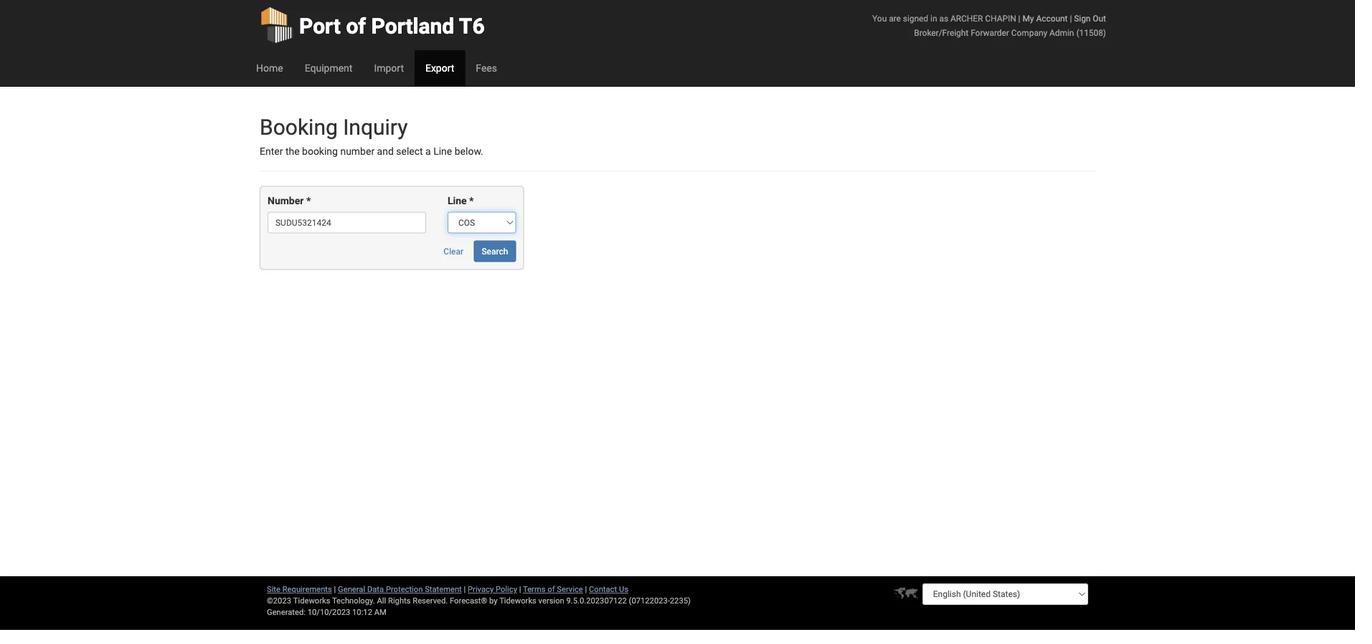 Task type: locate. For each thing, give the bounding box(es) containing it.
of up 'version'
[[548, 585, 555, 595]]

you are signed in as archer chapin | my account | sign out broker/freight forwarder company admin (11508)
[[873, 13, 1107, 38]]

archer
[[951, 13, 984, 23]]

terms
[[523, 585, 546, 595]]

are
[[889, 13, 901, 23]]

booking inquiry enter the booking number and select a line below.
[[260, 114, 484, 158]]

| up "9.5.0.202307122"
[[585, 585, 587, 595]]

version
[[539, 597, 565, 606]]

broker/freight
[[915, 28, 969, 38]]

in
[[931, 13, 938, 23]]

admin
[[1050, 28, 1075, 38]]

| up tideworks
[[519, 585, 521, 595]]

| left the "sign"
[[1070, 13, 1073, 23]]

1 horizontal spatial *
[[469, 195, 474, 207]]

line up clear button
[[448, 195, 467, 207]]

| left my
[[1019, 13, 1021, 23]]

clear
[[444, 246, 464, 257]]

0 horizontal spatial *
[[306, 195, 311, 207]]

t6
[[459, 13, 485, 39]]

search button
[[474, 241, 516, 262]]

10/10/2023
[[308, 608, 350, 618]]

0 horizontal spatial of
[[346, 13, 366, 39]]

*
[[306, 195, 311, 207], [469, 195, 474, 207]]

of
[[346, 13, 366, 39], [548, 585, 555, 595]]

(07122023-
[[629, 597, 670, 606]]

line *
[[448, 195, 474, 207]]

0 vertical spatial of
[[346, 13, 366, 39]]

inquiry
[[343, 114, 408, 140]]

1 horizontal spatial of
[[548, 585, 555, 595]]

reserved.
[[413, 597, 448, 606]]

|
[[1019, 13, 1021, 23], [1070, 13, 1073, 23], [334, 585, 336, 595], [464, 585, 466, 595], [519, 585, 521, 595], [585, 585, 587, 595]]

enter
[[260, 146, 283, 158]]

equipment button
[[294, 50, 363, 86]]

line right a
[[434, 146, 452, 158]]

port of portland t6 link
[[260, 0, 485, 50]]

1 vertical spatial of
[[548, 585, 555, 595]]

* right number
[[306, 195, 311, 207]]

protection
[[386, 585, 423, 595]]

forwarder
[[971, 28, 1010, 38]]

export button
[[415, 50, 465, 86]]

line
[[434, 146, 452, 158], [448, 195, 467, 207]]

0 vertical spatial line
[[434, 146, 452, 158]]

my account link
[[1023, 13, 1068, 23]]

contact us link
[[589, 585, 629, 595]]

sign
[[1075, 13, 1091, 23]]

port
[[299, 13, 341, 39]]

requirements
[[283, 585, 332, 595]]

* down below.
[[469, 195, 474, 207]]

import
[[374, 62, 404, 74]]

portland
[[372, 13, 455, 39]]

number *
[[268, 195, 311, 207]]

of inside site requirements | general data protection statement | privacy policy | terms of service | contact us ©2023 tideworks technology. all rights reserved. forecast® by tideworks version 9.5.0.202307122 (07122023-2235) generated: 10/10/2023 10:12 am
[[548, 585, 555, 595]]

export
[[426, 62, 455, 74]]

* for line *
[[469, 195, 474, 207]]

forecast®
[[450, 597, 488, 606]]

line inside 'booking inquiry enter the booking number and select a line below.'
[[434, 146, 452, 158]]

10:12
[[352, 608, 372, 618]]

home
[[256, 62, 283, 74]]

| left general
[[334, 585, 336, 595]]

1 * from the left
[[306, 195, 311, 207]]

import button
[[363, 50, 415, 86]]

you
[[873, 13, 887, 23]]

of right port
[[346, 13, 366, 39]]

2 * from the left
[[469, 195, 474, 207]]



Task type: describe. For each thing, give the bounding box(es) containing it.
us
[[619, 585, 629, 595]]

all
[[377, 597, 386, 606]]

fees
[[476, 62, 497, 74]]

equipment
[[305, 62, 353, 74]]

company
[[1012, 28, 1048, 38]]

contact
[[589, 585, 617, 595]]

* for number *
[[306, 195, 311, 207]]

out
[[1093, 13, 1107, 23]]

general
[[338, 585, 365, 595]]

statement
[[425, 585, 462, 595]]

privacy policy link
[[468, 585, 517, 595]]

booking
[[302, 146, 338, 158]]

and
[[377, 146, 394, 158]]

the
[[286, 146, 300, 158]]

tideworks
[[500, 597, 537, 606]]

fees button
[[465, 50, 508, 86]]

chapin
[[986, 13, 1017, 23]]

home button
[[245, 50, 294, 86]]

search
[[482, 246, 508, 257]]

data
[[367, 585, 384, 595]]

below.
[[455, 146, 484, 158]]

| up forecast®
[[464, 585, 466, 595]]

9.5.0.202307122
[[567, 597, 627, 606]]

site
[[267, 585, 281, 595]]

site requirements link
[[267, 585, 332, 595]]

(11508)
[[1077, 28, 1107, 38]]

general data protection statement link
[[338, 585, 462, 595]]

number
[[341, 146, 375, 158]]

my
[[1023, 13, 1035, 23]]

privacy
[[468, 585, 494, 595]]

number
[[268, 195, 304, 207]]

clear button
[[436, 241, 472, 262]]

by
[[490, 597, 498, 606]]

generated:
[[267, 608, 306, 618]]

terms of service link
[[523, 585, 583, 595]]

sign out link
[[1075, 13, 1107, 23]]

Number * text field
[[268, 212, 426, 234]]

account
[[1037, 13, 1068, 23]]

a
[[426, 146, 431, 158]]

as
[[940, 13, 949, 23]]

port of portland t6
[[299, 13, 485, 39]]

select
[[396, 146, 423, 158]]

2235)
[[670, 597, 691, 606]]

site requirements | general data protection statement | privacy policy | terms of service | contact us ©2023 tideworks technology. all rights reserved. forecast® by tideworks version 9.5.0.202307122 (07122023-2235) generated: 10/10/2023 10:12 am
[[267, 585, 691, 618]]

1 vertical spatial line
[[448, 195, 467, 207]]

technology.
[[332, 597, 375, 606]]

rights
[[388, 597, 411, 606]]

policy
[[496, 585, 517, 595]]

service
[[557, 585, 583, 595]]

©2023 tideworks
[[267, 597, 330, 606]]

signed
[[904, 13, 929, 23]]

booking
[[260, 114, 338, 140]]

am
[[374, 608, 387, 618]]



Task type: vqa. For each thing, say whether or not it's contained in the screenshot.
the topmost 50
no



